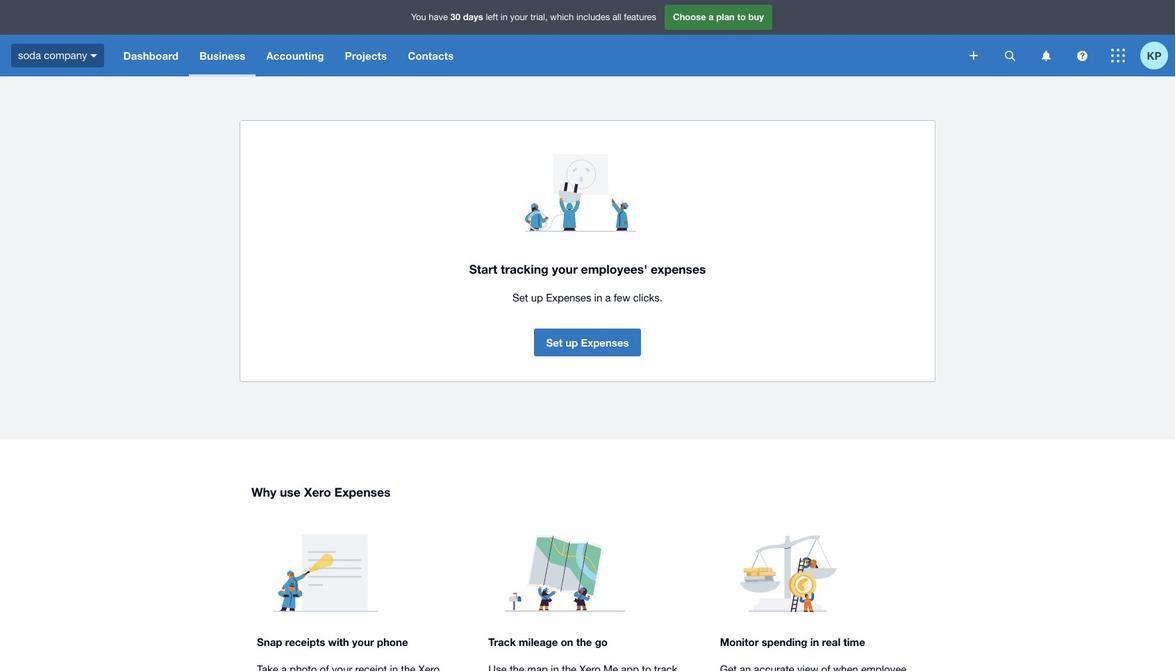Task type: describe. For each thing, give the bounding box(es) containing it.
projects
[[345, 49, 387, 62]]

up for set up expenses in a few clicks.
[[531, 292, 543, 304]]

have
[[429, 12, 448, 22]]

dashboard
[[123, 49, 179, 62]]

business
[[200, 49, 246, 62]]

kp
[[1148, 49, 1162, 61]]

plan
[[717, 11, 735, 22]]

contacts button
[[398, 35, 464, 76]]

monitor spending in real time
[[720, 636, 866, 648]]

0 vertical spatial a
[[709, 11, 714, 22]]

why use xero expenses
[[252, 485, 391, 500]]

track
[[489, 636, 516, 648]]

dashboard link
[[113, 35, 189, 76]]

banner containing kp
[[0, 0, 1176, 76]]

which
[[550, 12, 574, 22]]

left
[[486, 12, 498, 22]]

in inside 'you have 30 days left in your trial, which includes all features'
[[501, 12, 508, 22]]

2 vertical spatial in
[[811, 636, 820, 648]]

few
[[614, 292, 631, 304]]

includes
[[577, 12, 610, 22]]

2 vertical spatial expenses
[[335, 485, 391, 500]]

spending
[[762, 636, 808, 648]]

30
[[451, 11, 461, 22]]

1 horizontal spatial in
[[595, 292, 603, 304]]

soda company button
[[0, 35, 113, 76]]

to
[[738, 11, 746, 22]]

use
[[280, 485, 301, 500]]

monitor
[[720, 636, 759, 648]]

soda
[[18, 49, 41, 61]]

expenses
[[651, 262, 706, 276]]

time
[[844, 636, 866, 648]]

on
[[561, 636, 574, 648]]

the
[[577, 636, 592, 648]]

real
[[822, 636, 841, 648]]

phone
[[377, 636, 408, 648]]

set for set up expenses
[[546, 336, 563, 349]]

track mileage on the go
[[489, 636, 608, 648]]

choose a plan to buy
[[673, 11, 764, 22]]

expenses for set up expenses in a few clicks.
[[546, 292, 592, 304]]

accounting button
[[256, 35, 335, 76]]

expenses for set up expenses
[[581, 336, 629, 349]]



Task type: vqa. For each thing, say whether or not it's contained in the screenshot.
'Analytics' link
no



Task type: locate. For each thing, give the bounding box(es) containing it.
1 vertical spatial expenses
[[581, 336, 629, 349]]

0 horizontal spatial set
[[513, 292, 528, 304]]

employees'
[[581, 262, 648, 276]]

projects button
[[335, 35, 398, 76]]

with
[[328, 636, 349, 648]]

0 horizontal spatial up
[[531, 292, 543, 304]]

up for set up expenses
[[566, 336, 578, 349]]

up
[[531, 292, 543, 304], [566, 336, 578, 349]]

your right with
[[352, 636, 374, 648]]

your
[[510, 12, 528, 22], [552, 262, 578, 276], [352, 636, 374, 648]]

set up expenses button
[[535, 329, 641, 357]]

go
[[595, 636, 608, 648]]

svg image inside soda company popup button
[[91, 54, 98, 57]]

why
[[252, 485, 277, 500]]

start tracking your employees' expenses
[[469, 262, 706, 276]]

a left few at the right of the page
[[606, 292, 611, 304]]

accounting
[[266, 49, 324, 62]]

expenses inside button
[[581, 336, 629, 349]]

business button
[[189, 35, 256, 76]]

your up 'set up expenses in a few clicks.'
[[552, 262, 578, 276]]

start
[[469, 262, 498, 276]]

0 vertical spatial set
[[513, 292, 528, 304]]

set up expenses in a few clicks.
[[513, 292, 663, 304]]

features
[[624, 12, 657, 22]]

expenses right xero
[[335, 485, 391, 500]]

your left trial,
[[510, 12, 528, 22]]

svg image
[[1112, 49, 1126, 63], [1042, 50, 1051, 61], [1077, 50, 1088, 61], [970, 51, 978, 60], [91, 54, 98, 57]]

company
[[44, 49, 87, 61]]

1 horizontal spatial a
[[709, 11, 714, 22]]

your inside 'you have 30 days left in your trial, which includes all features'
[[510, 12, 528, 22]]

1 vertical spatial a
[[606, 292, 611, 304]]

a left plan
[[709, 11, 714, 22]]

set up expenses
[[546, 336, 629, 349]]

in
[[501, 12, 508, 22], [595, 292, 603, 304], [811, 636, 820, 648]]

receipts
[[285, 636, 325, 648]]

0 vertical spatial in
[[501, 12, 508, 22]]

up down tracking
[[531, 292, 543, 304]]

clicks.
[[633, 292, 663, 304]]

in left real
[[811, 636, 820, 648]]

all
[[613, 12, 622, 22]]

snap
[[257, 636, 282, 648]]

set inside button
[[546, 336, 563, 349]]

1 vertical spatial your
[[552, 262, 578, 276]]

xero
[[304, 485, 331, 500]]

0 horizontal spatial your
[[352, 636, 374, 648]]

set down tracking
[[513, 292, 528, 304]]

soda company
[[18, 49, 87, 61]]

1 horizontal spatial your
[[510, 12, 528, 22]]

in left few at the right of the page
[[595, 292, 603, 304]]

1 vertical spatial up
[[566, 336, 578, 349]]

kp button
[[1141, 35, 1176, 76]]

expenses down start tracking your employees' expenses
[[546, 292, 592, 304]]

1 vertical spatial in
[[595, 292, 603, 304]]

up down 'set up expenses in a few clicks.'
[[566, 336, 578, 349]]

you have 30 days left in your trial, which includes all features
[[411, 11, 657, 22]]

banner
[[0, 0, 1176, 76]]

a
[[709, 11, 714, 22], [606, 292, 611, 304]]

0 vertical spatial your
[[510, 12, 528, 22]]

2 vertical spatial your
[[352, 636, 374, 648]]

set
[[513, 292, 528, 304], [546, 336, 563, 349]]

0 horizontal spatial a
[[606, 292, 611, 304]]

1 horizontal spatial up
[[566, 336, 578, 349]]

expenses
[[546, 292, 592, 304], [581, 336, 629, 349], [335, 485, 391, 500]]

0 vertical spatial expenses
[[546, 292, 592, 304]]

up inside button
[[566, 336, 578, 349]]

1 horizontal spatial set
[[546, 336, 563, 349]]

you
[[411, 12, 426, 22]]

1 vertical spatial set
[[546, 336, 563, 349]]

contacts
[[408, 49, 454, 62]]

2 horizontal spatial your
[[552, 262, 578, 276]]

0 horizontal spatial in
[[501, 12, 508, 22]]

expenses down few at the right of the page
[[581, 336, 629, 349]]

days
[[463, 11, 483, 22]]

in right left
[[501, 12, 508, 22]]

tracking
[[501, 262, 549, 276]]

svg image
[[1005, 50, 1016, 61]]

choose
[[673, 11, 706, 22]]

0 vertical spatial up
[[531, 292, 543, 304]]

set for set up expenses in a few clicks.
[[513, 292, 528, 304]]

buy
[[749, 11, 764, 22]]

mileage
[[519, 636, 558, 648]]

snap receipts with your phone
[[257, 636, 408, 648]]

trial,
[[531, 12, 548, 22]]

2 horizontal spatial in
[[811, 636, 820, 648]]

set down 'set up expenses in a few clicks.'
[[546, 336, 563, 349]]



